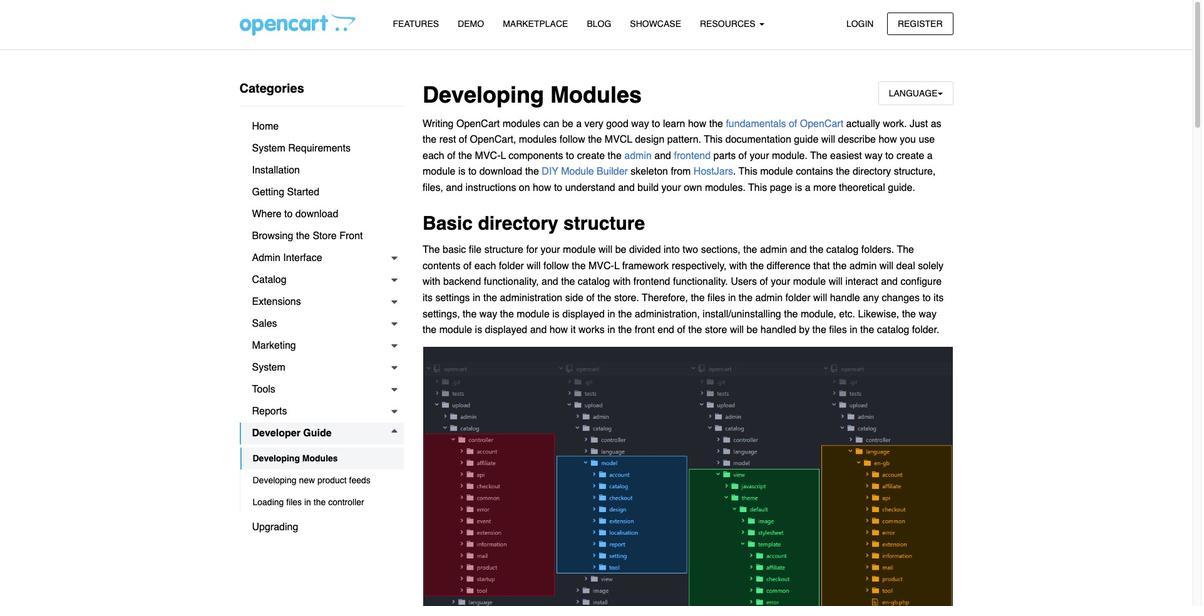 Task type: describe. For each thing, give the bounding box(es) containing it.
demo
[[458, 19, 484, 29]]

admin interface link
[[240, 247, 404, 269]]

describe
[[838, 134, 876, 145]]

of inside the parts of your module. the easiest way to create a module is to download the
[[739, 150, 747, 161]]

sections,
[[701, 244, 741, 256]]

folder.
[[912, 324, 939, 336]]

to up design
[[652, 118, 660, 129]]

settings,
[[423, 308, 460, 320]]

catalog link
[[240, 269, 404, 291]]

0 horizontal spatial the
[[423, 244, 440, 256]]

way down functionality,
[[479, 308, 497, 320]]

loading
[[253, 497, 284, 507]]

1 horizontal spatial structure
[[564, 212, 645, 234]]

upgrading
[[252, 522, 298, 533]]

0 vertical spatial folder
[[499, 260, 524, 272]]

demo link
[[448, 13, 494, 35]]

developing for developing new product feeds link
[[253, 475, 297, 485]]

into
[[664, 244, 680, 256]]

way up design
[[631, 118, 649, 129]]

the inside "link"
[[314, 497, 326, 507]]

difference
[[767, 260, 811, 272]]

of up guide
[[789, 118, 797, 129]]

new
[[299, 475, 315, 485]]

browsing
[[252, 230, 293, 242]]

features
[[393, 19, 439, 29]]

writing opencart modules can be a very good way to learn how the fundamentals of opencart
[[423, 118, 844, 129]]

in right 'works'
[[608, 324, 615, 336]]

to down work.
[[885, 150, 894, 161]]

to inside the basic file structure for your module will be divided into two sections, the admin and the catalog folders. the contents of each folder will follow the mvc-l framework respectively, with the difference that the admin will deal solely with backend functionality, and the catalog with frontend functionality. users of your module will interact and configure its settings in the administration side of the store. therefore, the files in the admin folder will handle any changes to its settings, the way the module is displayed in the administration, install/uninstalling the module, etc. likewise, the way the module is displayed and how it works in the front end of the store will be handled by the files in the catalog folder.
[[923, 292, 931, 304]]

create inside actually work. just as the rest of opencart, modules follow the mvcl design pattern. this documentation guide will describe how you use each of the mvc-l components to create the
[[577, 150, 605, 161]]

register
[[898, 18, 943, 28]]

1 vertical spatial catalog
[[578, 276, 610, 288]]

home link
[[240, 116, 404, 138]]

system requirements link
[[240, 138, 404, 160]]

marketplace link
[[494, 13, 578, 35]]

2 horizontal spatial with
[[729, 260, 747, 272]]

system link
[[240, 357, 404, 379]]

interact
[[846, 276, 878, 288]]

0 vertical spatial files
[[708, 292, 725, 304]]

1 horizontal spatial displayed
[[562, 308, 605, 320]]

of right users
[[760, 276, 768, 288]]

contents
[[423, 260, 461, 272]]

work.
[[883, 118, 907, 129]]

in down 'backend'
[[473, 292, 481, 304]]

each for of
[[423, 150, 444, 161]]

therefore,
[[642, 292, 688, 304]]

modules.
[[705, 182, 746, 194]]

basic directory structure
[[423, 212, 645, 234]]

system for system requirements
[[252, 143, 285, 154]]

loading files in the controller link
[[240, 492, 404, 513]]

in down etc.
[[850, 324, 858, 336]]

system requirements
[[252, 143, 351, 154]]

interface
[[283, 252, 322, 264]]

will up module,
[[813, 292, 827, 304]]

is inside the parts of your module. the easiest way to create a module is to download the
[[458, 166, 466, 177]]

module inside . this module contains the directory structure, files, and instructions on how to understand and build your own modules. this page is a more theoretical guide.
[[760, 166, 793, 177]]

and down design
[[655, 150, 671, 161]]

mvcl
[[605, 134, 632, 145]]

how up pattern.
[[688, 118, 706, 129]]

1 horizontal spatial catalog
[[826, 244, 859, 256]]

reports link
[[240, 401, 404, 423]]

fundamentals
[[726, 118, 786, 129]]

module down settings,
[[439, 324, 472, 336]]

and up the difference on the right of page
[[790, 244, 807, 256]]

to up instructions
[[468, 166, 477, 177]]

language button
[[878, 81, 953, 105]]

any
[[863, 292, 879, 304]]

in up install/uninstalling
[[728, 292, 736, 304]]

module right for
[[563, 244, 596, 256]]

1 vertical spatial this
[[739, 166, 758, 177]]

side
[[565, 292, 584, 304]]

way inside the parts of your module. the easiest way to create a module is to download the
[[865, 150, 883, 161]]

will up handle
[[829, 276, 843, 288]]

hostjars
[[694, 166, 733, 177]]

by
[[799, 324, 810, 336]]

developer guide
[[252, 428, 332, 439]]

resources
[[700, 19, 758, 29]]

installation
[[252, 165, 300, 176]]

to right where
[[284, 209, 293, 220]]

deal
[[896, 260, 915, 272]]

2 vertical spatial this
[[748, 182, 767, 194]]

just
[[910, 118, 928, 129]]

categories
[[240, 81, 304, 96]]

very
[[585, 118, 603, 129]]

and right files,
[[446, 182, 463, 194]]

0 vertical spatial modules
[[503, 118, 541, 129]]

install/uninstalling
[[703, 308, 781, 320]]

your inside the parts of your module. the easiest way to create a module is to download the
[[750, 150, 769, 161]]

1 its from the left
[[423, 292, 433, 304]]

will down for
[[527, 260, 541, 272]]

home
[[252, 121, 279, 132]]

2 horizontal spatial the
[[897, 244, 914, 256]]

to inside actually work. just as the rest of opencart, modules follow the mvcl design pattern. this documentation guide will describe how you use each of the mvc-l components to create the
[[566, 150, 574, 161]]

module down the that
[[793, 276, 826, 288]]

blog link
[[578, 13, 621, 35]]

and up administration
[[542, 276, 558, 288]]

parts
[[714, 150, 736, 161]]

feeds
[[349, 475, 371, 485]]

admin up the diy module builder skeleton from hostjars
[[624, 150, 652, 161]]

language
[[889, 88, 938, 98]]

solely
[[918, 260, 944, 272]]

tools link
[[240, 379, 404, 401]]

0 vertical spatial be
[[562, 118, 573, 129]]

2 horizontal spatial files
[[829, 324, 847, 336]]

hostjars link
[[694, 166, 733, 177]]

getting started
[[252, 187, 319, 198]]

a inside . this module contains the directory structure, files, and instructions on how to understand and build your own modules. this page is a more theoretical guide.
[[805, 182, 811, 194]]

file
[[469, 244, 482, 256]]

developing for developing modules link
[[253, 453, 300, 463]]

admin interface
[[252, 252, 322, 264]]

module.
[[772, 150, 808, 161]]

showcase
[[630, 19, 681, 29]]

guide
[[794, 134, 819, 145]]

design
[[635, 134, 665, 145]]

each for folder
[[474, 260, 496, 272]]

1 vertical spatial developing modules
[[253, 453, 338, 463]]

download inside the parts of your module. the easiest way to create a module is to download the
[[479, 166, 522, 177]]

developing modules link
[[240, 448, 404, 470]]

1 horizontal spatial frontend
[[674, 150, 711, 161]]

features link
[[384, 13, 448, 35]]

2 horizontal spatial catalog
[[877, 324, 909, 336]]

contains
[[796, 166, 833, 177]]

catalog
[[252, 274, 287, 286]]

developer
[[252, 428, 300, 439]]

guide
[[303, 428, 332, 439]]

1 vertical spatial be
[[615, 244, 626, 256]]

of down rest
[[447, 150, 456, 161]]

configure
[[901, 276, 942, 288]]

as
[[931, 118, 942, 129]]

extensions
[[252, 296, 301, 307]]

0 horizontal spatial download
[[295, 209, 338, 220]]

controller
[[328, 497, 364, 507]]

1 vertical spatial modules
[[302, 453, 338, 463]]

0 horizontal spatial displayed
[[485, 324, 527, 336]]

create inside the parts of your module. the easiest way to create a module is to download the
[[897, 150, 924, 161]]

of up 'backend'
[[463, 260, 472, 272]]

the basic file structure for your module will be divided into two sections, the admin and the catalog folders. the contents of each folder will follow the mvc-l framework respectively, with the difference that the admin will deal solely with backend functionality, and the catalog with frontend functionality. users of your module will interact and configure its settings in the administration side of the store. therefore, the files in the admin folder will handle any changes to its settings, the way the module is displayed in the administration, install/uninstalling the module, etc. likewise, the way the module is displayed and how it works in the front end of the store will be handled by the files in the catalog folder.
[[423, 244, 944, 336]]

module inside the parts of your module. the easiest way to create a module is to download the
[[423, 166, 456, 177]]

browsing the store front link
[[240, 225, 404, 247]]



Task type: vqa. For each thing, say whether or not it's contained in the screenshot.
General link
no



Task type: locate. For each thing, give the bounding box(es) containing it.
components
[[509, 150, 563, 161]]

how right on
[[533, 182, 551, 194]]

is down 'backend'
[[475, 324, 482, 336]]

easiest
[[830, 150, 862, 161]]

your down documentation
[[750, 150, 769, 161]]

admin
[[624, 150, 652, 161], [760, 244, 787, 256], [850, 260, 877, 272], [756, 292, 783, 304]]

in inside "link"
[[304, 497, 311, 507]]

loading files in the controller
[[253, 497, 364, 507]]

directory inside . this module contains the directory structure, files, and instructions on how to understand and build your own modules. this page is a more theoretical guide.
[[853, 166, 891, 177]]

fundamentals of opencart link
[[726, 118, 844, 129]]

pattern.
[[667, 134, 701, 145]]

store.
[[614, 292, 639, 304]]

for
[[526, 244, 538, 256]]

its down configure
[[934, 292, 944, 304]]

to up module
[[566, 150, 574, 161]]

understand
[[565, 182, 615, 194]]

create
[[577, 150, 605, 161], [897, 150, 924, 161]]

and up changes
[[881, 276, 898, 288]]

create down "you"
[[897, 150, 924, 161]]

0 vertical spatial structure
[[564, 212, 645, 234]]

1 vertical spatial mvc-
[[589, 260, 614, 272]]

0 vertical spatial this
[[704, 134, 723, 145]]

1 horizontal spatial create
[[897, 150, 924, 161]]

this inside actually work. just as the rest of opencart, modules follow the mvcl design pattern. this documentation guide will describe how you use each of the mvc-l components to create the
[[704, 134, 723, 145]]

2 vertical spatial developing
[[253, 475, 297, 485]]

frontend
[[674, 150, 711, 161], [634, 276, 670, 288]]

download down getting started link
[[295, 209, 338, 220]]

system up tools
[[252, 362, 285, 373]]

0 horizontal spatial files
[[286, 497, 302, 507]]

1 horizontal spatial directory
[[853, 166, 891, 177]]

2 horizontal spatial be
[[747, 324, 758, 336]]

be
[[562, 118, 573, 129], [615, 244, 626, 256], [747, 324, 758, 336]]

requirements
[[288, 143, 351, 154]]

files,
[[423, 182, 443, 194]]

2 vertical spatial be
[[747, 324, 758, 336]]

1 opencart from the left
[[456, 118, 500, 129]]

diy module builder link
[[542, 166, 628, 177]]

developing new product feeds link
[[240, 470, 404, 492]]

0 vertical spatial developing
[[423, 82, 544, 108]]

admin
[[252, 252, 280, 264]]

1 vertical spatial a
[[927, 150, 933, 161]]

1 vertical spatial follow
[[544, 260, 569, 272]]

be right can at the top of the page
[[562, 118, 573, 129]]

documentation
[[726, 134, 791, 145]]

0 horizontal spatial frontend
[[634, 276, 670, 288]]

a inside the parts of your module. the easiest way to create a module is to download the
[[927, 150, 933, 161]]

2 vertical spatial files
[[286, 497, 302, 507]]

module
[[561, 166, 594, 177]]

0 horizontal spatial directory
[[478, 212, 558, 234]]

2 its from the left
[[934, 292, 944, 304]]

builder
[[597, 166, 628, 177]]

frontend inside the basic file structure for your module will be divided into two sections, the admin and the catalog folders. the contents of each folder will follow the mvc-l framework respectively, with the difference that the admin will deal solely with backend functionality, and the catalog with frontend functionality. users of your module will interact and configure its settings in the administration side of the store. therefore, the files in the admin folder will handle any changes to its settings, the way the module is displayed in the administration, install/uninstalling the module, etc. likewise, the way the module is displayed and how it works in the front end of the store will be handled by the files in the catalog folder.
[[634, 276, 670, 288]]

blog
[[587, 19, 611, 29]]

your inside . this module contains the directory structure, files, and instructions on how to understand and build your own modules. this page is a more theoretical guide.
[[662, 182, 681, 194]]

0 horizontal spatial modules
[[302, 453, 338, 463]]

will right guide
[[821, 134, 835, 145]]

folder up module,
[[786, 292, 811, 304]]

front
[[635, 324, 655, 336]]

files down new
[[286, 497, 302, 507]]

1 horizontal spatial with
[[613, 276, 631, 288]]

divided
[[629, 244, 661, 256]]

0 vertical spatial a
[[576, 118, 582, 129]]

will down install/uninstalling
[[730, 324, 744, 336]]

each down file
[[474, 260, 496, 272]]

this left page
[[748, 182, 767, 194]]

marketplace
[[503, 19, 568, 29]]

0 vertical spatial mvc-
[[475, 150, 501, 161]]

0 horizontal spatial opencart
[[456, 118, 500, 129]]

installation link
[[240, 160, 404, 182]]

end
[[658, 324, 674, 336]]

likewise,
[[858, 308, 899, 320]]

2 opencart from the left
[[800, 118, 844, 129]]

upgrading link
[[240, 517, 404, 539]]

.
[[733, 166, 736, 177]]

module up files,
[[423, 166, 456, 177]]

and down administration
[[530, 324, 547, 336]]

follow inside actually work. just as the rest of opencart, modules follow the mvcl design pattern. this documentation guide will describe how you use each of the mvc-l components to create the
[[560, 134, 585, 145]]

each inside actually work. just as the rest of opencart, modules follow the mvcl design pattern. this documentation guide will describe how you use each of the mvc-l components to create the
[[423, 150, 444, 161]]

2 system from the top
[[252, 362, 285, 373]]

opencart
[[456, 118, 500, 129], [800, 118, 844, 129]]

admin up interact
[[850, 260, 877, 272]]

file struct image
[[423, 346, 953, 606]]

with up users
[[729, 260, 747, 272]]

1 vertical spatial l
[[614, 260, 620, 272]]

admin down users
[[756, 292, 783, 304]]

backend
[[443, 276, 481, 288]]

learn
[[663, 118, 685, 129]]

follow up side
[[544, 260, 569, 272]]

catalog down likewise,
[[877, 324, 909, 336]]

0 horizontal spatial developing modules
[[253, 453, 338, 463]]

opencart - open source shopping cart solution image
[[240, 13, 355, 36]]

displayed up 'works'
[[562, 308, 605, 320]]

of right end
[[677, 324, 686, 336]]

1 vertical spatial structure
[[484, 244, 523, 256]]

users
[[731, 276, 757, 288]]

parts of your module. the easiest way to create a module is to download the
[[423, 150, 933, 177]]

directory up for
[[478, 212, 558, 234]]

1 horizontal spatial each
[[474, 260, 496, 272]]

0 vertical spatial each
[[423, 150, 444, 161]]

modules
[[503, 118, 541, 129], [519, 134, 557, 145]]

1 horizontal spatial developing modules
[[423, 82, 642, 108]]

diy module builder skeleton from hostjars
[[542, 166, 733, 177]]

handle
[[830, 292, 860, 304]]

1 horizontal spatial be
[[615, 244, 626, 256]]

administration,
[[635, 308, 700, 320]]

1 vertical spatial modules
[[519, 134, 557, 145]]

etc.
[[839, 308, 855, 320]]

1 horizontal spatial folder
[[786, 292, 811, 304]]

in down new
[[304, 497, 311, 507]]

extensions link
[[240, 291, 404, 313]]

modules up the very
[[550, 82, 642, 108]]

functionality,
[[484, 276, 539, 288]]

1 horizontal spatial a
[[805, 182, 811, 194]]

1 vertical spatial developing
[[253, 453, 300, 463]]

store
[[313, 230, 337, 242]]

0 horizontal spatial mvc-
[[475, 150, 501, 161]]

0 vertical spatial displayed
[[562, 308, 605, 320]]

1 horizontal spatial opencart
[[800, 118, 844, 129]]

module up page
[[760, 166, 793, 177]]

2 create from the left
[[897, 150, 924, 161]]

getting
[[252, 187, 284, 198]]

sales link
[[240, 313, 404, 335]]

download up instructions
[[479, 166, 522, 177]]

how inside the basic file structure for your module will be divided into two sections, the admin and the catalog folders. the contents of each folder will follow the mvc-l framework respectively, with the difference that the admin will deal solely with backend functionality, and the catalog with frontend functionality. users of your module will interact and configure its settings in the administration side of the store. therefore, the files in the admin folder will handle any changes to its settings, the way the module is displayed in the administration, install/uninstalling the module, etc. likewise, the way the module is displayed and how it works in the front end of the store will be handled by the files in the catalog folder.
[[550, 324, 568, 336]]

0 vertical spatial download
[[479, 166, 522, 177]]

l left framework
[[614, 260, 620, 272]]

login link
[[836, 12, 884, 35]]

0 horizontal spatial each
[[423, 150, 444, 161]]

each inside the basic file structure for your module will be divided into two sections, the admin and the catalog folders. the contents of each folder will follow the mvc-l framework respectively, with the difference that the admin will deal solely with backend functionality, and the catalog with frontend functionality. users of your module will interact and configure its settings in the administration side of the store. therefore, the files in the admin folder will handle any changes to its settings, the way the module is displayed in the administration, install/uninstalling the module, etc. likewise, the way the module is displayed and how it works in the front end of the store will be handled by the files in the catalog folder.
[[474, 260, 496, 272]]

is right page
[[795, 182, 802, 194]]

each down rest
[[423, 150, 444, 161]]

mvc- inside actually work. just as the rest of opencart, modules follow the mvcl design pattern. this documentation guide will describe how you use each of the mvc-l components to create the
[[475, 150, 501, 161]]

is up instructions
[[458, 166, 466, 177]]

your down the difference on the right of page
[[771, 276, 790, 288]]

more
[[813, 182, 836, 194]]

1 vertical spatial folder
[[786, 292, 811, 304]]

l down opencart,
[[501, 150, 506, 161]]

0 horizontal spatial l
[[501, 150, 506, 161]]

the up contains
[[810, 150, 828, 161]]

1 horizontal spatial download
[[479, 166, 522, 177]]

developing up loading
[[253, 475, 297, 485]]

in down store.
[[608, 308, 615, 320]]

is down administration
[[552, 308, 560, 320]]

mvc- left framework
[[589, 260, 614, 272]]

mvc- down opencart,
[[475, 150, 501, 161]]

each
[[423, 150, 444, 161], [474, 260, 496, 272]]

will left 'divided'
[[599, 244, 613, 256]]

1 vertical spatial displayed
[[485, 324, 527, 336]]

skeleton
[[631, 166, 668, 177]]

mvc- inside the basic file structure for your module will be divided into two sections, the admin and the catalog folders. the contents of each folder will follow the mvc-l framework respectively, with the difference that the admin will deal solely with backend functionality, and the catalog with frontend functionality. users of your module will interact and configure its settings in the administration side of the store. therefore, the files in the admin folder will handle any changes to its settings, the way the module is displayed in the administration, install/uninstalling the module, etc. likewise, the way the module is displayed and how it works in the front end of the store will be handled by the files in the catalog folder.
[[589, 260, 614, 272]]

good
[[606, 118, 629, 129]]

1 system from the top
[[252, 143, 285, 154]]

catalog
[[826, 244, 859, 256], [578, 276, 610, 288], [877, 324, 909, 336]]

be left 'divided'
[[615, 244, 626, 256]]

rest
[[439, 134, 456, 145]]

the inside . this module contains the directory structure, files, and instructions on how to understand and build your own modules. this page is a more theoretical guide.
[[836, 166, 850, 177]]

how left it
[[550, 324, 568, 336]]

1 vertical spatial system
[[252, 362, 285, 373]]

0 horizontal spatial create
[[577, 150, 605, 161]]

handled
[[761, 324, 796, 336]]

create up diy module builder link in the top of the page
[[577, 150, 605, 161]]

0 vertical spatial modules
[[550, 82, 642, 108]]

will inside actually work. just as the rest of opencart, modules follow the mvcl design pattern. this documentation guide will describe how you use each of the mvc-l components to create the
[[821, 134, 835, 145]]

with up store.
[[613, 276, 631, 288]]

files inside "link"
[[286, 497, 302, 507]]

of right rest
[[459, 134, 467, 145]]

this
[[704, 134, 723, 145], [739, 166, 758, 177], [748, 182, 767, 194]]

1 vertical spatial frontend
[[634, 276, 670, 288]]

0 vertical spatial directory
[[853, 166, 891, 177]]

structure down understand
[[564, 212, 645, 234]]

developing modules up new
[[253, 453, 338, 463]]

catalog up the that
[[826, 244, 859, 256]]

structure
[[564, 212, 645, 234], [484, 244, 523, 256]]

1 vertical spatial files
[[829, 324, 847, 336]]

will
[[821, 134, 835, 145], [599, 244, 613, 256], [527, 260, 541, 272], [880, 260, 894, 272], [829, 276, 843, 288], [813, 292, 827, 304], [730, 324, 744, 336]]

0 horizontal spatial catalog
[[578, 276, 610, 288]]

will down folders.
[[880, 260, 894, 272]]

files down etc.
[[829, 324, 847, 336]]

system down home
[[252, 143, 285, 154]]

and down the diy module builder skeleton from hostjars
[[618, 182, 635, 194]]

with
[[729, 260, 747, 272], [423, 276, 440, 288], [613, 276, 631, 288]]

front
[[339, 230, 363, 242]]

to inside . this module contains the directory structure, files, and instructions on how to understand and build your own modules. this page is a more theoretical guide.
[[554, 182, 562, 194]]

where to download
[[252, 209, 338, 220]]

0 horizontal spatial folder
[[499, 260, 524, 272]]

own
[[684, 182, 702, 194]]

0 horizontal spatial structure
[[484, 244, 523, 256]]

1 horizontal spatial l
[[614, 260, 620, 272]]

system
[[252, 143, 285, 154], [252, 362, 285, 373]]

l inside actually work. just as the rest of opencart, modules follow the mvcl design pattern. this documentation guide will describe how you use each of the mvc-l components to create the
[[501, 150, 506, 161]]

framework
[[622, 260, 669, 272]]

from
[[671, 166, 691, 177]]

1 horizontal spatial the
[[810, 150, 828, 161]]

where to download link
[[240, 204, 404, 225]]

module down administration
[[517, 308, 550, 320]]

structure inside the basic file structure for your module will be divided into two sections, the admin and the catalog folders. the contents of each folder will follow the mvc-l framework respectively, with the difference that the admin will deal solely with backend functionality, and the catalog with frontend functionality. users of your module will interact and configure its settings in the administration side of the store. therefore, the files in the admin folder will handle any changes to its settings, the way the module is displayed in the administration, install/uninstalling the module, etc. likewise, the way the module is displayed and how it works in the front end of the store will be handled by the files in the catalog folder.
[[484, 244, 523, 256]]

that
[[813, 260, 830, 272]]

1 horizontal spatial its
[[934, 292, 944, 304]]

way up the folder.
[[919, 308, 937, 320]]

1 vertical spatial directory
[[478, 212, 558, 234]]

register link
[[887, 12, 953, 35]]

catalog up side
[[578, 276, 610, 288]]

frontend down framework
[[634, 276, 670, 288]]

actually
[[846, 118, 880, 129]]

0 vertical spatial developing modules
[[423, 82, 642, 108]]

mvc-
[[475, 150, 501, 161], [589, 260, 614, 272]]

basic
[[443, 244, 466, 256]]

your
[[750, 150, 769, 161], [662, 182, 681, 194], [541, 244, 560, 256], [771, 276, 790, 288]]

0 vertical spatial system
[[252, 143, 285, 154]]

to
[[652, 118, 660, 129], [566, 150, 574, 161], [885, 150, 894, 161], [468, 166, 477, 177], [554, 182, 562, 194], [284, 209, 293, 220], [923, 292, 931, 304]]

modules inside actually work. just as the rest of opencart, modules follow the mvcl design pattern. this documentation guide will describe how you use each of the mvc-l components to create the
[[519, 134, 557, 145]]

1 create from the left
[[577, 150, 605, 161]]

files down functionality.
[[708, 292, 725, 304]]

1 vertical spatial download
[[295, 209, 338, 220]]

1 horizontal spatial modules
[[550, 82, 642, 108]]

its
[[423, 292, 433, 304], [934, 292, 944, 304]]

of right 'parts'
[[739, 150, 747, 161]]

of right side
[[586, 292, 595, 304]]

0 horizontal spatial with
[[423, 276, 440, 288]]

admin up the difference on the right of page
[[760, 244, 787, 256]]

opencart up opencart,
[[456, 118, 500, 129]]

the up contents
[[423, 244, 440, 256]]

directory up theoretical
[[853, 166, 891, 177]]

can
[[543, 118, 559, 129]]

displayed down administration
[[485, 324, 527, 336]]

2 vertical spatial a
[[805, 182, 811, 194]]

2 horizontal spatial a
[[927, 150, 933, 161]]

structure,
[[894, 166, 936, 177]]

2 vertical spatial catalog
[[877, 324, 909, 336]]

opencart up guide
[[800, 118, 844, 129]]

how inside . this module contains the directory structure, files, and instructions on how to understand and build your own modules. this page is a more theoretical guide.
[[533, 182, 551, 194]]

modules left can at the top of the page
[[503, 118, 541, 129]]

how inside actually work. just as the rest of opencart, modules follow the mvcl design pattern. this documentation guide will describe how you use each of the mvc-l components to create the
[[879, 134, 897, 145]]

developing modules up can at the top of the page
[[423, 82, 642, 108]]

l inside the basic file structure for your module will be divided into two sections, the admin and the catalog folders. the contents of each folder will follow the mvc-l framework respectively, with the difference that the admin will deal solely with backend functionality, and the catalog with frontend functionality. users of your module will interact and configure its settings in the administration side of the store. therefore, the files in the admin folder will handle any changes to its settings, the way the module is displayed in the administration, install/uninstalling the module, etc. likewise, the way the module is displayed and how it works in the front end of the store will be handled by the files in the catalog folder.
[[614, 260, 620, 272]]

getting started link
[[240, 182, 404, 204]]

a down use
[[927, 150, 933, 161]]

follow inside the basic file structure for your module will be divided into two sections, the admin and the catalog folders. the contents of each folder will follow the mvc-l framework respectively, with the difference that the admin will deal solely with backend functionality, and the catalog with frontend functionality. users of your module will interact and configure its settings in the administration side of the store. therefore, the files in the admin folder will handle any changes to its settings, the way the module is displayed in the administration, install/uninstalling the module, etc. likewise, the way the module is displayed and how it works in the front end of the store will be handled by the files in the catalog folder.
[[544, 260, 569, 272]]

0 vertical spatial l
[[501, 150, 506, 161]]

0 vertical spatial follow
[[560, 134, 585, 145]]

functionality.
[[673, 276, 728, 288]]

structure left for
[[484, 244, 523, 256]]

it
[[571, 324, 576, 336]]

the inside the parts of your module. the easiest way to create a module is to download the
[[810, 150, 828, 161]]

developing down "developer" at bottom left
[[253, 453, 300, 463]]

to down configure
[[923, 292, 931, 304]]

1 horizontal spatial files
[[708, 292, 725, 304]]

0 vertical spatial frontend
[[674, 150, 711, 161]]

follow down the very
[[560, 134, 585, 145]]

product
[[317, 475, 347, 485]]

page
[[770, 182, 792, 194]]

the inside the parts of your module. the easiest way to create a module is to download the
[[525, 166, 539, 177]]

your right for
[[541, 244, 560, 256]]

way down describe
[[865, 150, 883, 161]]

0 vertical spatial catalog
[[826, 244, 859, 256]]

0 horizontal spatial its
[[423, 292, 433, 304]]

modules up components
[[519, 134, 557, 145]]

diy
[[542, 166, 558, 177]]

how
[[688, 118, 706, 129], [879, 134, 897, 145], [533, 182, 551, 194], [550, 324, 568, 336]]

0 horizontal spatial be
[[562, 118, 573, 129]]

1 horizontal spatial mvc-
[[589, 260, 614, 272]]

system for system
[[252, 362, 285, 373]]

is inside . this module contains the directory structure, files, and instructions on how to understand and build your own modules. this page is a more theoretical guide.
[[795, 182, 802, 194]]

your down from
[[662, 182, 681, 194]]

opencart,
[[470, 134, 516, 145]]

to down diy
[[554, 182, 562, 194]]

1 vertical spatial each
[[474, 260, 496, 272]]

0 horizontal spatial a
[[576, 118, 582, 129]]



